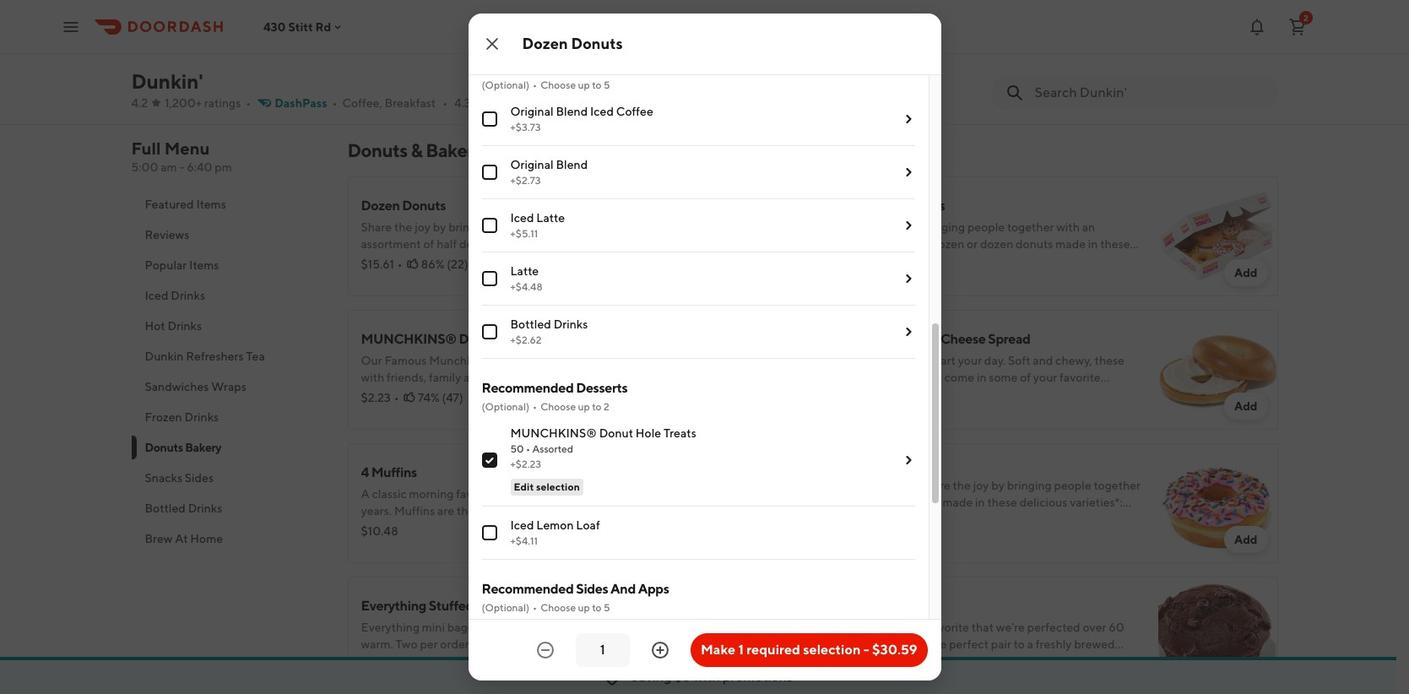 Task type: vqa. For each thing, say whether or not it's contained in the screenshot.
The 'Original' associated with Original Blend Iced Coffee
yes



Task type: locate. For each thing, give the bounding box(es) containing it.
2 blend from the top
[[556, 158, 588, 172]]

recommended desserts group
[[482, 379, 915, 560]]

1 vertical spatial increase quantity by 1 image
[[650, 640, 671, 661]]

add for half dozen donuts
[[1235, 266, 1258, 280]]

0 vertical spatial coffee
[[616, 105, 654, 118]]

items
[[196, 198, 226, 211], [189, 258, 219, 272]]

morning up the cake
[[409, 487, 454, 501]]

2 horizontal spatial coffee
[[833, 671, 870, 685]]

1 vertical spatial over
[[1083, 621, 1107, 634]]

latte up "green"
[[925, 14, 956, 30]]

years. up $2.86
[[833, 638, 864, 651]]

dozen down frosted
[[522, 35, 568, 52]]

iced up +$4.11
[[511, 519, 534, 532]]

1 vertical spatial items
[[189, 258, 219, 272]]

1 everything from the top
[[361, 598, 426, 614]]

0 horizontal spatial morning
[[409, 487, 454, 501]]

varieties:
[[537, 521, 585, 535], [1009, 655, 1057, 668]]

1 recommended from the top
[[482, 59, 574, 75]]

in right $10.48
[[453, 521, 462, 535]]

iced inside button
[[145, 289, 169, 302]]

choose inside recommended sides and apps (optional) • choose up to 5
[[541, 602, 576, 614]]

blend inside original blend iced coffee +$3.73
[[556, 105, 588, 118]]

1
[[739, 642, 744, 658]]

0 horizontal spatial 60
[[637, 487, 653, 501]]

iced inside original blend iced coffee +$3.73
[[590, 105, 614, 118]]

items for popular items
[[189, 258, 219, 272]]

frozen for drinks
[[145, 411, 182, 424]]

selection right edit
[[536, 481, 580, 494]]

1 vertical spatial latte
[[537, 211, 565, 225]]

tea
[[246, 350, 265, 363]]

add
[[763, 73, 786, 87], [1235, 73, 1258, 87], [1235, 266, 1258, 280], [1235, 400, 1258, 413], [1235, 533, 1258, 546], [763, 666, 786, 680]]

0 horizontal spatial that
[[500, 487, 522, 501]]

-
[[179, 160, 185, 174], [864, 642, 870, 658]]

2 vertical spatial coffee
[[833, 671, 870, 685]]

2 vertical spatial choose
[[541, 602, 576, 614]]

0 vertical spatial 5
[[604, 79, 610, 91]]

1 original from the top
[[511, 105, 554, 118]]

dozen right half
[[861, 198, 899, 214]]

$2.23
[[361, 391, 391, 405]]

in inside a classic morning favorite that we're perfected over 60 years. muffins are the perfect pair to a freshly brewed coffee. available in the following varieties: blueberry & coffee
[[925, 655, 935, 668]]

0 vertical spatial donut
[[459, 331, 497, 347]]

following up +$4.11
[[485, 521, 535, 535]]

choose up cream
[[541, 602, 576, 614]]

freshly inside a classic morning favorite that we're perfected over 60 years. muffins are the perfect pair to a freshly brewed coffee. available in the following varieties: blueberry & coffee
[[1036, 638, 1072, 651]]

(optional) up 50
[[482, 401, 530, 413]]

2 original from the top
[[511, 158, 554, 172]]

over inside a classic morning favorite that we're perfected over 60 years. muffins are the perfect pair to a freshly brewed coffee. available in the following varieties: blueberry & coffee
[[1083, 621, 1107, 634]]

items right the popular
[[189, 258, 219, 272]]

0 horizontal spatial classic
[[372, 487, 407, 501]]

$2.86
[[833, 658, 864, 671]]

brew
[[145, 532, 173, 546]]

86%
[[421, 258, 445, 271]]

1 (optional) from the top
[[482, 79, 530, 91]]

donuts down donuts & bakery
[[402, 198, 446, 214]]

0 horizontal spatial following
[[485, 521, 535, 535]]

0 horizontal spatial 2
[[604, 401, 610, 413]]

a inside a classic morning favorite that we're perfected over 60 years. muffins are the perfect pair to a freshly brewed coffee. available in the following varieties: blueberry & coffee
[[833, 621, 842, 634]]

drinks for iced drinks
[[171, 289, 205, 302]]

iced up +$5.11
[[511, 211, 534, 225]]

donut inside the munchkins® donut hole treats 50 • assorted +$2.23
[[599, 427, 634, 440]]

everything up warm.
[[361, 621, 420, 634]]

add button
[[753, 67, 796, 94], [1225, 67, 1268, 94], [1225, 259, 1268, 286], [1225, 393, 1268, 420], [1225, 526, 1268, 553], [753, 660, 796, 687]]

1 vertical spatial brewed
[[1075, 638, 1115, 651]]

morning up $30.59
[[881, 621, 926, 634]]

available up the cake
[[400, 521, 450, 535]]

order.
[[440, 638, 471, 651]]

cake
[[401, 538, 429, 552]]

- inside the full menu 5:00 am - 6:40 pm
[[179, 160, 185, 174]]

per
[[420, 638, 438, 651]]

1 horizontal spatial blueberry
[[1060, 655, 1112, 668]]

2 inside 2 button
[[1304, 12, 1309, 22]]

0 horizontal spatial a
[[555, 504, 562, 518]]

donuts up snacks
[[145, 441, 183, 454]]

donuts & bakery
[[348, 139, 483, 161]]

1 vertical spatial following
[[957, 655, 1007, 668]]

0 horizontal spatial pair
[[519, 504, 540, 518]]

at
[[175, 532, 188, 546]]

munchkins® up assorted
[[511, 427, 597, 440]]

munchkins® for munchkins® donut hole treats 50 • assorted +$2.23
[[511, 427, 597, 440]]

open menu image
[[61, 16, 81, 37]]

frozen inside frozen matcha latte sweetened matcha green tea blended with milk
[[833, 14, 875, 30]]

0 horizontal spatial &
[[411, 139, 423, 161]]

0 vertical spatial coffee.
[[361, 521, 398, 535]]

- left $30.59
[[864, 642, 870, 658]]

2 items, open order cart image
[[1288, 16, 1308, 37]]

recommended inside recommended sides and apps (optional) • choose up to 5
[[482, 581, 574, 597]]

recommended sides and apps (optional) • choose up to 5
[[482, 581, 669, 614]]

drinks inside "button"
[[188, 502, 222, 515]]

•
[[533, 79, 537, 91], [246, 96, 251, 110], [332, 96, 337, 110], [443, 96, 448, 110], [398, 258, 403, 271], [394, 391, 399, 405], [533, 401, 537, 413], [526, 443, 530, 455], [533, 602, 537, 614], [867, 658, 872, 671]]

favorite
[[456, 487, 497, 501], [928, 621, 970, 634]]

original up +$3.73
[[511, 105, 554, 118]]

77%
[[889, 516, 911, 530]]

0 horizontal spatial increase quantity by 1 image
[[650, 640, 671, 661]]

0 vertical spatial morning
[[409, 487, 454, 501]]

1 blend from the top
[[556, 105, 588, 118]]

recommended up minis
[[482, 581, 574, 597]]

0 horizontal spatial coffee.
[[361, 521, 398, 535]]

up
[[578, 79, 590, 91], [578, 401, 590, 413], [578, 602, 590, 614]]

iced inside the iced lemon loaf +$4.11
[[511, 519, 534, 532]]

2 (optional) from the top
[[482, 401, 530, 413]]

pair
[[519, 504, 540, 518], [991, 638, 1012, 651]]

original blend iced coffee +$3.73
[[511, 105, 654, 134]]

muffins up 72%
[[866, 638, 907, 651]]

(optional) inside recommended beverages (optional) • choose up to 5
[[482, 79, 530, 91]]

0 vertical spatial &
[[411, 139, 423, 161]]

1 vertical spatial sides
[[576, 581, 608, 597]]

muffins right the 4
[[371, 465, 417, 481]]

1 vertical spatial available
[[873, 655, 922, 668]]

up for desserts
[[578, 401, 590, 413]]

1 horizontal spatial dozen donuts
[[522, 35, 623, 52]]

half dozen donuts image
[[1158, 177, 1278, 296]]

selection inside recommended desserts group
[[536, 481, 580, 494]]

1 vertical spatial munchkins®
[[511, 427, 597, 440]]

0 vertical spatial over
[[611, 487, 635, 501]]

chocolate up swirl,
[[481, 28, 537, 41]]

90% (41)
[[891, 258, 938, 271]]

2 horizontal spatial dozen
[[861, 198, 899, 214]]

drinks down sandwiches wraps
[[185, 411, 219, 424]]

iced lemon loaf +$4.11
[[511, 519, 600, 548]]

dozen donuts down vanilla frosted with sprinkles
[[522, 35, 623, 52]]

1 horizontal spatial -
[[864, 642, 870, 658]]

close dozen donuts image
[[482, 34, 502, 54]]

available
[[400, 521, 450, 535], [873, 655, 922, 668]]

- for 1
[[864, 642, 870, 658]]

0 horizontal spatial bottled
[[145, 502, 186, 515]]

featured
[[145, 198, 194, 211]]

5 inside recommended beverages (optional) • choose up to 5
[[604, 79, 610, 91]]

of
[[451, 45, 462, 58]]

donuts
[[571, 35, 623, 52], [348, 139, 408, 161], [402, 198, 446, 214], [902, 198, 945, 214], [145, 441, 183, 454], [877, 456, 921, 472]]

1 vertical spatial 5
[[604, 602, 610, 614]]

stitt
[[288, 20, 313, 33]]

0 vertical spatial munchkins®
[[361, 331, 457, 347]]

- right am
[[179, 160, 185, 174]]

selection
[[536, 481, 580, 494], [804, 642, 861, 658]]

add for frozen chocolate
[[763, 73, 786, 87]]

5 up cheese,
[[604, 602, 610, 614]]

coffee down beverages
[[616, 105, 654, 118]]

a inside 4 muffins a classic morning favorite that we're perfected over 60 years. muffins are the perfect pair to a freshly brewed coffee. available in the following varieties: blueberry & coffee cake
[[555, 504, 562, 518]]

dozen donuts dialog
[[468, 0, 941, 694]]

warm.
[[361, 638, 393, 651]]

dozen up $15.61 •
[[361, 198, 400, 214]]

up inside recommended beverages (optional) • choose up to 5
[[578, 79, 590, 91]]

perfect
[[477, 504, 517, 518], [950, 638, 989, 651]]

1 vertical spatial varieties:
[[1009, 655, 1057, 668]]

0 vertical spatial treats
[[530, 331, 567, 347]]

in right 72%
[[925, 655, 935, 668]]

(11)
[[915, 658, 932, 671]]

classic up $10.48
[[372, 487, 407, 501]]

pair inside 4 muffins a classic morning favorite that we're perfected over 60 years. muffins are the perfect pair to a freshly brewed coffee. available in the following varieties: blueberry & coffee cake
[[519, 504, 540, 518]]

1 horizontal spatial hole
[[636, 427, 661, 440]]

1 vertical spatial original
[[511, 158, 554, 172]]

ratings
[[204, 96, 241, 110]]

muffins image
[[1158, 577, 1278, 694]]

latte up +$5.11
[[537, 211, 565, 225]]

add button for frozen matcha latte
[[1225, 67, 1268, 94]]

increase quantity by 1 image
[[888, 6, 908, 26], [650, 640, 671, 661]]

following inside a classic morning favorite that we're perfected over 60 years. muffins are the perfect pair to a freshly brewed coffee. available in the following varieties: blueberry & coffee
[[957, 655, 1007, 668]]

5 down beverages
[[604, 79, 610, 91]]

1 vertical spatial a
[[833, 621, 842, 634]]

0 horizontal spatial dozen
[[361, 198, 400, 214]]

brewed inside 4 muffins a classic morning favorite that we're perfected over 60 years. muffins are the perfect pair to a freshly brewed coffee. available in the following varieties: blueberry & coffee cake
[[602, 504, 643, 518]]

donut down desserts
[[599, 427, 634, 440]]

frozen chocolate our refreshing frozen chocolate is ready to customize with your choice of flavor swirl, and drizzle.
[[361, 5, 651, 58]]

+$2.62
[[511, 334, 542, 347]]

2 vertical spatial up
[[578, 602, 590, 614]]

1 horizontal spatial classic
[[844, 621, 879, 634]]

1 horizontal spatial dozen
[[522, 35, 568, 52]]

cream
[[898, 331, 938, 347]]

blend down original blend iced coffee +$3.73
[[556, 158, 588, 172]]

50
[[511, 443, 524, 455]]

favorite left edit
[[456, 487, 497, 501]]

items up reviews button at left top
[[196, 198, 226, 211]]

iced drinks
[[145, 289, 205, 302]]

original inside original blend iced coffee +$3.73
[[511, 105, 554, 118]]

430 stitt rd button
[[264, 20, 345, 33]]

2 vertical spatial (optional)
[[482, 602, 530, 614]]

2 recommended from the top
[[482, 380, 574, 396]]

increase quantity by 1 image up 'saving'
[[650, 640, 671, 661]]

• inside 'recommended desserts (optional) • choose up to 2'
[[533, 401, 537, 413]]

1 vertical spatial bagel
[[476, 598, 510, 614]]

hole inside the munchkins® donut hole treats 50 • assorted +$2.23
[[636, 427, 661, 440]]

swirl,
[[497, 45, 524, 58]]

sides up bottled drinks
[[185, 471, 214, 485]]

that inside a classic morning favorite that we're perfected over 60 years. muffins are the perfect pair to a freshly brewed coffee. available in the following varieties: blueberry & coffee
[[972, 621, 994, 634]]

original
[[511, 105, 554, 118], [511, 158, 554, 172]]

sides inside recommended sides and apps (optional) • choose up to 5
[[576, 581, 608, 597]]

choose down drizzle.
[[541, 79, 576, 91]]

1 vertical spatial classic
[[844, 621, 879, 634]]

1 horizontal spatial bottled
[[511, 318, 551, 331]]

bottled up +$2.62 at left top
[[511, 318, 551, 331]]

frozen matcha latte image
[[1158, 0, 1278, 104]]

coffee. left $30.59
[[833, 655, 870, 668]]

5
[[604, 79, 610, 91], [604, 602, 610, 614]]

morning
[[409, 487, 454, 501], [881, 621, 926, 634]]

drinks right hot
[[168, 319, 202, 333]]

notification bell image
[[1248, 16, 1268, 37]]

60 inside 4 muffins a classic morning favorite that we're perfected over 60 years. muffins are the perfect pair to a freshly brewed coffee. available in the following varieties: blueberry & coffee cake
[[637, 487, 653, 501]]

varieties: inside 4 muffins a classic morning favorite that we're perfected over 60 years. muffins are the perfect pair to a freshly brewed coffee. available in the following varieties: blueberry & coffee cake
[[537, 521, 585, 535]]

bagel left the cream on the right of the page
[[833, 331, 867, 347]]

0 vertical spatial a
[[555, 504, 562, 518]]

1 vertical spatial bottled
[[145, 502, 186, 515]]

0 vertical spatial sides
[[185, 471, 214, 485]]

(optional) up 'mi'
[[482, 79, 530, 91]]

classic up $2.86 •
[[844, 621, 879, 634]]

1 horizontal spatial morning
[[881, 621, 926, 634]]

items inside 'button'
[[189, 258, 219, 272]]

choose for desserts
[[541, 401, 576, 413]]

drinks for frozen drinks
[[185, 411, 219, 424]]

with down minis
[[514, 621, 538, 634]]

frozen chocolate image
[[686, 0, 806, 104]]

1 up from the top
[[578, 79, 590, 91]]

1 vertical spatial we're
[[996, 621, 1025, 634]]

selection right required at the bottom right of page
[[804, 642, 861, 658]]

following right (11)
[[957, 655, 1007, 668]]

add button for bagel with cream cheese spread
[[1225, 393, 1268, 420]]

1 horizontal spatial freshly
[[1036, 638, 1072, 651]]

bottled drinks +$2.62
[[511, 318, 588, 347]]

iced up hot
[[145, 289, 169, 302]]

brewed inside a classic morning favorite that we're perfected over 60 years. muffins are the perfect pair to a freshly brewed coffee. available in the following varieties: blueberry & coffee
[[1075, 638, 1115, 651]]

donut left +$2.62 at left top
[[459, 331, 497, 347]]

frozen inside frozen drinks button
[[145, 411, 182, 424]]

1 vertical spatial perfected
[[1028, 621, 1081, 634]]

dozen donuts down donuts & bakery
[[361, 198, 446, 214]]

1 vertical spatial donut
[[599, 427, 634, 440]]

2 horizontal spatial &
[[1115, 655, 1122, 668]]

items for featured items
[[196, 198, 226, 211]]

0 vertical spatial selection
[[536, 481, 580, 494]]

1 vertical spatial &
[[643, 521, 650, 535]]

& inside a classic morning favorite that we're perfected over 60 years. muffins are the perfect pair to a freshly brewed coffee. available in the following varieties: blueberry & coffee
[[1115, 655, 1122, 668]]

0 vertical spatial blend
[[556, 105, 588, 118]]

1 vertical spatial selection
[[804, 642, 861, 658]]

1 horizontal spatial pair
[[991, 638, 1012, 651]]

menu
[[164, 139, 210, 158]]

recommended inside recommended beverages (optional) • choose up to 5
[[482, 59, 574, 75]]

None checkbox
[[482, 165, 497, 180], [482, 218, 497, 233], [482, 271, 497, 287], [482, 453, 497, 468], [482, 526, 497, 541], [482, 165, 497, 180], [482, 218, 497, 233], [482, 271, 497, 287], [482, 453, 497, 468], [482, 526, 497, 541]]

2 inside 'recommended desserts (optional) • choose up to 2'
[[604, 401, 610, 413]]

to inside a classic morning favorite that we're perfected over 60 years. muffins are the perfect pair to a freshly brewed coffee. available in the following varieties: blueberry & coffee
[[1014, 638, 1025, 651]]

0 vertical spatial choose
[[541, 79, 576, 91]]

0 vertical spatial -
[[179, 160, 185, 174]]

None checkbox
[[482, 112, 497, 127], [482, 325, 497, 340], [482, 112, 497, 127], [482, 325, 497, 340]]

up down beverages
[[578, 79, 590, 91]]

0 horizontal spatial sides
[[185, 471, 214, 485]]

$10.48
[[361, 525, 398, 538]]

add for frozen matcha latte
[[1235, 73, 1258, 87]]

0 horizontal spatial are
[[438, 504, 455, 518]]

bagel
[[833, 331, 867, 347], [476, 598, 510, 614]]

coffee. inside 4 muffins a classic morning favorite that we're perfected over 60 years. muffins are the perfect pair to a freshly brewed coffee. available in the following varieties: blueberry & coffee cake
[[361, 521, 398, 535]]

coffee left the cake
[[361, 538, 398, 552]]

add button for half dozen donuts
[[1225, 259, 1268, 286]]

1 horizontal spatial coffee
[[616, 105, 654, 118]]

1 horizontal spatial years.
[[833, 638, 864, 651]]

add button for frozen chocolate
[[753, 67, 796, 94]]

in
[[453, 521, 462, 535], [925, 655, 935, 668]]

(optional) for recommended desserts
[[482, 401, 530, 413]]

items inside button
[[196, 198, 226, 211]]

drinks inside bottled drinks +$2.62
[[554, 318, 588, 331]]

1 horizontal spatial bakery
[[426, 139, 483, 161]]

1 horizontal spatial favorite
[[928, 621, 970, 634]]

we're inside a classic morning favorite that we're perfected over 60 years. muffins are the perfect pair to a freshly brewed coffee. available in the following varieties: blueberry & coffee
[[996, 621, 1025, 634]]

1 horizontal spatial coffee.
[[833, 655, 870, 668]]

favorite inside a classic morning favorite that we're perfected over 60 years. muffins are the perfect pair to a freshly brewed coffee. available in the following varieties: blueberry & coffee
[[928, 621, 970, 634]]

1 vertical spatial bakery
[[185, 441, 221, 454]]

3 recommended from the top
[[482, 581, 574, 597]]

original for original blend iced coffee
[[511, 105, 554, 118]]

sides inside button
[[185, 471, 214, 485]]

frozen up the of
[[441, 28, 479, 41]]

that inside 4 muffins a classic morning favorite that we're perfected over 60 years. muffins are the perfect pair to a freshly brewed coffee. available in the following varieties: blueberry & coffee cake
[[500, 487, 522, 501]]

choose for beverages
[[541, 79, 576, 91]]

to inside 4 muffins a classic morning favorite that we're perfected over 60 years. muffins are the perfect pair to a freshly brewed coffee. available in the following varieties: blueberry & coffee cake
[[542, 504, 553, 518]]

original up "+$2.73"
[[511, 158, 554, 172]]

treats inside the munchkins® donut hole treats 50 • assorted +$2.23
[[664, 427, 697, 440]]

bottled
[[511, 318, 551, 331], [145, 502, 186, 515]]

classic donuts image
[[1158, 443, 1278, 563]]

original blend +$2.73
[[511, 158, 588, 187]]

1 vertical spatial 2
[[604, 401, 610, 413]]

0 vertical spatial following
[[485, 521, 535, 535]]

recommended
[[482, 59, 574, 75], [482, 380, 574, 396], [482, 581, 574, 597]]

sweetened
[[833, 36, 894, 50]]

coffee.
[[361, 521, 398, 535], [833, 655, 870, 668]]

choice
[[413, 45, 449, 58]]

blend down recommended beverages (optional) • choose up to 5
[[556, 105, 588, 118]]

blend for iced
[[556, 105, 588, 118]]

1 5 from the top
[[604, 79, 610, 91]]

a classic morning favorite that we're perfected over 60 years. muffins are the perfect pair to a freshly brewed coffee. available in the following varieties: blueberry & coffee
[[833, 621, 1125, 685]]

up up cheese,
[[578, 602, 590, 614]]

2 down desserts
[[604, 401, 610, 413]]

up inside 'recommended desserts (optional) • choose up to 2'
[[578, 401, 590, 413]]

recommended beverages group
[[482, 58, 915, 359]]

bottled for bottled drinks
[[145, 502, 186, 515]]

original for original blend
[[511, 158, 554, 172]]

recommended for recommended desserts
[[482, 380, 574, 396]]

1 horizontal spatial 60
[[1109, 621, 1125, 634]]

coffee,
[[342, 96, 382, 110]]

hole for munchkins® donut hole treats
[[500, 331, 528, 347]]

iced down beverages
[[590, 105, 614, 118]]

1 horizontal spatial perfect
[[950, 638, 989, 651]]

2 vertical spatial latte
[[511, 265, 539, 278]]

frozen up sweetened
[[833, 14, 875, 30]]

(optional)
[[482, 79, 530, 91], [482, 401, 530, 413], [482, 602, 530, 614]]

snacks
[[145, 471, 182, 485]]

1 vertical spatial morning
[[881, 621, 926, 634]]

two
[[396, 638, 418, 651]]

blend inside original blend +$2.73
[[556, 158, 588, 172]]

sides
[[185, 471, 214, 485], [576, 581, 608, 597]]

1 horizontal spatial available
[[873, 655, 922, 668]]

drinks down popular items
[[171, 289, 205, 302]]

frozen drinks
[[145, 411, 219, 424]]

(optional) up filled
[[482, 602, 530, 614]]

dunkin'
[[131, 69, 203, 93]]

drinks for bottled drinks
[[188, 502, 222, 515]]

perfect right $30.59
[[950, 638, 989, 651]]

0 vertical spatial a
[[361, 487, 370, 501]]

latte up +$4.48
[[511, 265, 539, 278]]

a up the make 1 required selection - $30.59
[[833, 621, 842, 634]]

2 5 from the top
[[604, 602, 610, 614]]

reviews button
[[131, 220, 327, 250]]

2 choose from the top
[[541, 401, 576, 413]]

freshly inside 4 muffins a classic morning favorite that we're perfected over 60 years. muffins are the perfect pair to a freshly brewed coffee. available in the following varieties: blueberry & coffee cake
[[564, 504, 600, 518]]

sides left the and
[[576, 581, 608, 597]]

1 choose from the top
[[541, 79, 576, 91]]

refreshing
[[385, 28, 439, 41]]

0 vertical spatial up
[[578, 79, 590, 91]]

donuts right classic
[[877, 456, 921, 472]]

choose inside 'recommended desserts (optional) • choose up to 2'
[[541, 401, 576, 413]]

perfect down edit
[[477, 504, 517, 518]]

(47)
[[442, 391, 463, 405]]

iced for iced lemon loaf +$4.11
[[511, 519, 534, 532]]

blueberry
[[587, 521, 640, 535], [1060, 655, 1112, 668]]

increase quantity by 1 image up matcha
[[888, 6, 908, 26]]

coffee
[[616, 105, 654, 118], [361, 538, 398, 552], [833, 671, 870, 685]]

1 horizontal spatial chocolate
[[481, 28, 537, 41]]

years. up $10.48
[[361, 504, 392, 518]]

$3.36
[[361, 658, 391, 671]]

donut for munchkins® donut hole treats 50 • assorted +$2.23
[[599, 427, 634, 440]]

with left milk
[[1039, 36, 1062, 50]]

chocolate up refreshing at left
[[405, 5, 467, 21]]

years. inside 4 muffins a classic morning favorite that we're perfected over 60 years. muffins are the perfect pair to a freshly brewed coffee. available in the following varieties: blueberry & coffee cake
[[361, 504, 392, 518]]

coffee inside a classic morning favorite that we're perfected over 60 years. muffins are the perfect pair to a freshly brewed coffee. available in the following varieties: blueberry & coffee
[[833, 671, 870, 685]]

bagel up filled
[[476, 598, 510, 614]]

iced for iced drinks
[[145, 289, 169, 302]]

frozen down sandwiches
[[145, 411, 182, 424]]

1 horizontal spatial varieties:
[[1009, 655, 1057, 668]]

coffee. down the 4
[[361, 521, 398, 535]]

2 up from the top
[[578, 401, 590, 413]]

with down our in the left top of the page
[[361, 45, 385, 58]]

+$2.23
[[511, 458, 541, 471]]

favorite up (11)
[[928, 621, 970, 634]]

recommended sides and apps group
[[482, 581, 915, 694]]

original inside original blend +$2.73
[[511, 158, 554, 172]]

0 vertical spatial varieties:
[[537, 521, 585, 535]]

2 vertical spatial recommended
[[482, 581, 574, 597]]

hole for munchkins® donut hole treats 50 • assorted +$2.23
[[636, 427, 661, 440]]

0 vertical spatial (optional)
[[482, 79, 530, 91]]

our
[[361, 28, 382, 41]]

1 vertical spatial -
[[864, 642, 870, 658]]

coffee down "make 1 required selection - $30.59" button
[[833, 671, 870, 685]]

(optional) inside 'recommended desserts (optional) • choose up to 2'
[[482, 401, 530, 413]]

3 choose from the top
[[541, 602, 576, 614]]

frozen up our in the left top of the page
[[361, 5, 403, 21]]

0 horizontal spatial bakery
[[185, 441, 221, 454]]

0 vertical spatial original
[[511, 105, 554, 118]]

+$3.73
[[511, 121, 541, 134]]

donuts up beverages
[[571, 35, 623, 52]]

0 horizontal spatial varieties:
[[537, 521, 585, 535]]

0 horizontal spatial perfect
[[477, 504, 517, 518]]

available right $2.86 •
[[873, 655, 922, 668]]

add for classic donuts
[[1235, 533, 1258, 546]]

choose inside recommended beverages (optional) • choose up to 5
[[541, 79, 576, 91]]

$15.61
[[361, 258, 394, 271]]

bottled down snacks
[[145, 502, 186, 515]]

0 horizontal spatial favorite
[[456, 487, 497, 501]]

drinks up home
[[188, 502, 222, 515]]

muffins up the cake
[[394, 504, 435, 518]]

muffins inside a classic morning favorite that we're perfected over 60 years. muffins are the perfect pair to a freshly brewed coffee. available in the following varieties: blueberry & coffee
[[866, 638, 907, 651]]

perfect inside 4 muffins a classic morning favorite that we're perfected over 60 years. muffins are the perfect pair to a freshly brewed coffee. available in the following varieties: blueberry & coffee cake
[[477, 504, 517, 518]]

recommended inside 'recommended desserts (optional) • choose up to 2'
[[482, 380, 574, 396]]

choose up assorted
[[541, 401, 576, 413]]

0 vertical spatial everything
[[361, 598, 426, 614]]

3 (optional) from the top
[[482, 602, 530, 614]]

add for bagel with cream cheese spread
[[1235, 400, 1258, 413]]

munchkins® up 74%
[[361, 331, 457, 347]]

with up the ready at left
[[564, 10, 588, 23]]

cheese,
[[576, 621, 617, 634]]

munchkins® inside the munchkins® donut hole treats 50 • assorted +$2.23
[[511, 427, 597, 440]]

munchkins® donut hole treats image
[[686, 310, 806, 430]]

drinks up desserts
[[554, 318, 588, 331]]

recommended down and
[[482, 59, 574, 75]]

munchkins® for munchkins® donut hole treats
[[361, 331, 457, 347]]

customize
[[596, 28, 651, 41]]

0 horizontal spatial chocolate
[[405, 5, 467, 21]]

recommended down +$2.62 at left top
[[482, 380, 574, 396]]

a inside a classic morning favorite that we're perfected over 60 years. muffins are the perfect pair to a freshly brewed coffee. available in the following varieties: blueberry & coffee
[[1028, 638, 1034, 651]]

1 vertical spatial (optional)
[[482, 401, 530, 413]]

a down the 4
[[361, 487, 370, 501]]

1 horizontal spatial donut
[[599, 427, 634, 440]]

bakery down 4.3
[[426, 139, 483, 161]]

1 horizontal spatial a
[[833, 621, 842, 634]]

coffee inside original blend iced coffee +$3.73
[[616, 105, 654, 118]]

bottled inside bottled drinks +$2.62
[[511, 318, 551, 331]]

everything up two
[[361, 598, 426, 614]]

saving
[[631, 669, 672, 685]]

3 up from the top
[[578, 602, 590, 614]]

freshly
[[564, 504, 600, 518], [1036, 638, 1072, 651]]

iced inside "iced latte +$5.11"
[[511, 211, 534, 225]]



Task type: describe. For each thing, give the bounding box(es) containing it.
make 1 required selection - $30.59 button
[[691, 633, 928, 667]]

half
[[833, 198, 858, 214]]

+$4.48
[[511, 281, 543, 293]]

classic inside 4 muffins a classic morning favorite that we're perfected over 60 years. muffins are the perfect pair to a freshly brewed coffee. available in the following varieties: blueberry & coffee cake
[[372, 487, 407, 501]]

pair inside a classic morning favorite that we're perfected over 60 years. muffins are the perfect pair to a freshly brewed coffee. available in the following varieties: blueberry & coffee
[[991, 638, 1012, 651]]

classic
[[833, 456, 875, 472]]

1,200+ ratings •
[[165, 96, 251, 110]]

iced for iced latte +$5.11
[[511, 211, 534, 225]]

up for beverages
[[578, 79, 590, 91]]

am
[[161, 160, 177, 174]]

dunkin refreshers tea button
[[131, 341, 327, 372]]

hot
[[145, 319, 165, 333]]

74%
[[418, 391, 440, 405]]

2 everything from the top
[[361, 621, 420, 634]]

favorite inside 4 muffins a classic morning favorite that we're perfected over 60 years. muffins are the perfect pair to a freshly brewed coffee. available in the following varieties: blueberry & coffee cake
[[456, 487, 497, 501]]

mini
[[422, 621, 445, 634]]

frozen drinks button
[[131, 402, 327, 432]]

donuts up (41)
[[902, 198, 945, 214]]

to inside recommended sides and apps (optional) • choose up to 5
[[592, 602, 602, 614]]

home
[[190, 532, 223, 546]]

iced drinks button
[[131, 280, 327, 311]]

we're inside 4 muffins a classic morning favorite that we're perfected over 60 years. muffins are the perfect pair to a freshly brewed coffee. available in the following varieties: blueberry & coffee cake
[[524, 487, 553, 501]]

ready
[[550, 28, 580, 41]]

4.2
[[131, 96, 148, 110]]

a inside 4 muffins a classic morning favorite that we're perfected over 60 years. muffins are the perfect pair to a freshly brewed coffee. available in the following varieties: blueberry & coffee cake
[[361, 487, 370, 501]]

72%
[[891, 658, 913, 671]]

0 vertical spatial increase quantity by 1 image
[[888, 6, 908, 26]]

donut for munchkins® donut hole treats
[[459, 331, 497, 347]]

selection inside button
[[804, 642, 861, 658]]

to inside recommended beverages (optional) • choose up to 5
[[592, 79, 602, 91]]

featured items button
[[131, 189, 327, 220]]

reviews
[[145, 228, 190, 242]]

with right the $6
[[694, 669, 720, 685]]

with inside frozen matcha latte sweetened matcha green tea blended with milk
[[1039, 36, 1062, 50]]

drinks for hot drinks
[[168, 319, 202, 333]]

86% (22)
[[421, 258, 468, 271]]

0 vertical spatial bakery
[[426, 139, 483, 161]]

77% (49)
[[889, 516, 935, 530]]

matcha
[[896, 36, 936, 50]]

$30.59
[[872, 642, 918, 658]]

bagels
[[447, 621, 483, 634]]

with inside frozen chocolate our refreshing frozen chocolate is ready to customize with your choice of flavor swirl, and drizzle.
[[361, 45, 385, 58]]

frozen for matcha
[[833, 14, 875, 30]]

classic donuts
[[833, 456, 921, 472]]

coffee inside 4 muffins a classic morning favorite that we're perfected over 60 years. muffins are the perfect pair to a freshly brewed coffee. available in the following varieties: blueberry & coffee cake
[[361, 538, 398, 552]]

morning inside 4 muffins a classic morning favorite that we're perfected over 60 years. muffins are the perfect pair to a freshly brewed coffee. available in the following varieties: blueberry & coffee cake
[[409, 487, 454, 501]]

decrease quantity by 1 image
[[535, 640, 556, 661]]

latte +$4.48
[[511, 265, 543, 293]]

and
[[611, 581, 636, 597]]

+$4.11
[[511, 535, 538, 548]]

full
[[131, 139, 161, 158]]

popular items button
[[131, 250, 327, 280]]

dozen donuts inside dozen donuts dialog
[[522, 35, 623, 52]]

dashpass
[[275, 96, 327, 110]]

(optional) for recommended beverages
[[482, 79, 530, 91]]

430 stitt rd
[[264, 20, 331, 33]]

are inside a classic morning favorite that we're perfected over 60 years. muffins are the perfect pair to a freshly brewed coffee. available in the following varieties: blueberry & coffee
[[910, 638, 927, 651]]

served
[[619, 621, 655, 634]]

apps
[[638, 581, 669, 597]]

& inside 4 muffins a classic morning favorite that we're perfected over 60 years. muffins are the perfect pair to a freshly brewed coffee. available in the following varieties: blueberry & coffee cake
[[643, 521, 650, 535]]

72% (11)
[[891, 658, 932, 671]]

is
[[539, 28, 548, 41]]

to inside 'recommended desserts (optional) • choose up to 2'
[[592, 401, 602, 413]]

sprinkles
[[590, 10, 639, 23]]

milk
[[1065, 36, 1087, 50]]

mi
[[474, 96, 487, 110]]

sides for recommended
[[576, 581, 608, 597]]

latte inside frozen matcha latte sweetened matcha green tea blended with milk
[[925, 14, 956, 30]]

• inside recommended sides and apps (optional) • choose up to 5
[[533, 602, 537, 614]]

half dozen donuts
[[833, 198, 945, 214]]

loaf
[[576, 519, 600, 532]]

to inside frozen chocolate our refreshing frozen chocolate is ready to customize with your choice of flavor swirl, and drizzle.
[[583, 28, 594, 41]]

popular items
[[145, 258, 219, 272]]

4 muffins a classic morning favorite that we're perfected over 60 years. muffins are the perfect pair to a freshly brewed coffee. available in the following varieties: blueberry & coffee cake
[[361, 465, 653, 552]]

available inside a classic morning favorite that we're perfected over 60 years. muffins are the perfect pair to a freshly brewed coffee. available in the following varieties: blueberry & coffee
[[873, 655, 922, 668]]

60 inside a classic morning favorite that we're perfected over 60 years. muffins are the perfect pair to a freshly brewed coffee. available in the following varieties: blueberry & coffee
[[1109, 621, 1125, 634]]

minis
[[513, 598, 545, 614]]

sides for snacks
[[185, 471, 214, 485]]

0 horizontal spatial dozen donuts
[[361, 198, 446, 214]]

dashpass •
[[275, 96, 337, 110]]

morning inside a classic morning favorite that we're perfected over 60 years. muffins are the perfect pair to a freshly brewed coffee. available in the following varieties: blueberry & coffee
[[881, 621, 926, 634]]

latte inside "iced latte +$5.11"
[[537, 211, 565, 225]]

0 vertical spatial chocolate
[[405, 5, 467, 21]]

recommended beverages (optional) • choose up to 5
[[482, 59, 639, 91]]

filled
[[485, 621, 512, 634]]

dozen inside dozen donuts dialog
[[522, 35, 568, 52]]

varieties: inside a classic morning favorite that we're perfected over 60 years. muffins are the perfect pair to a freshly brewed coffee. available in the following varieties: blueberry & coffee
[[1009, 655, 1057, 668]]

refreshers
[[186, 350, 244, 363]]

donuts inside dialog
[[571, 35, 623, 52]]

donuts down coffee, at the left of the page
[[348, 139, 408, 161]]

2 button
[[1281, 10, 1315, 43]]

4 muffins image
[[686, 443, 806, 563]]

blueberry inside a classic morning favorite that we're perfected over 60 years. muffins are the perfect pair to a freshly brewed coffee. available in the following varieties: blueberry & coffee
[[1060, 655, 1112, 668]]

• inside recommended beverages (optional) • choose up to 5
[[533, 79, 537, 91]]

sandwiches
[[145, 380, 209, 394]]

treats for munchkins® donut hole treats
[[530, 331, 567, 347]]

blended
[[992, 36, 1036, 50]]

frozen for chocolate
[[361, 5, 403, 21]]

recommended for recommended beverages
[[482, 59, 574, 75]]

vanilla
[[482, 10, 518, 23]]

treats for munchkins® donut hole treats 50 • assorted +$2.23
[[664, 427, 697, 440]]

bagel inside everything stuffed bagel minis everything mini bagels filled with cream cheese, served warm. two per order. $3.36
[[476, 598, 510, 614]]

blueberry inside 4 muffins a classic morning favorite that we're perfected over 60 years. muffins are the perfect pair to a freshly brewed coffee. available in the following varieties: blueberry & coffee cake
[[587, 521, 640, 535]]

perfect inside a classic morning favorite that we're perfected over 60 years. muffins are the perfect pair to a freshly brewed coffee. available in the following varieties: blueberry & coffee
[[950, 638, 989, 651]]

perfected inside 4 muffins a classic morning favorite that we're perfected over 60 years. muffins are the perfect pair to a freshly brewed coffee. available in the following varieties: blueberry & coffee cake
[[556, 487, 609, 501]]

(optional) inside recommended sides and apps (optional) • choose up to 5
[[482, 602, 530, 614]]

iced latte +$5.11
[[511, 211, 565, 240]]

tea
[[972, 36, 989, 50]]

with inside dozen donuts dialog
[[564, 10, 588, 23]]

coffee. inside a classic morning favorite that we're perfected over 60 years. muffins are the perfect pair to a freshly brewed coffee. available in the following varieties: blueberry & coffee
[[833, 655, 870, 668]]

munchkins® donut hole treats 50 • assorted +$2.23
[[511, 427, 697, 471]]

bagel with cream cheese spread image
[[1158, 310, 1278, 430]]

pm
[[215, 160, 232, 174]]

add for everything stuffed bagel minis
[[763, 666, 786, 680]]

following inside 4 muffins a classic morning favorite that we're perfected over 60 years. muffins are the perfect pair to a freshly brewed coffee. available in the following varieties: blueberry & coffee cake
[[485, 521, 535, 535]]

latte inside latte +$4.48
[[511, 265, 539, 278]]

perfected inside a classic morning favorite that we're perfected over 60 years. muffins are the perfect pair to a freshly brewed coffee. available in the following varieties: blueberry & coffee
[[1028, 621, 1081, 634]]

- for menu
[[179, 160, 185, 174]]

are inside 4 muffins a classic morning favorite that we're perfected over 60 years. muffins are the perfect pair to a freshly brewed coffee. available in the following varieties: blueberry & coffee cake
[[438, 504, 455, 518]]

(49)
[[913, 516, 935, 530]]

recommended for recommended sides and apps
[[482, 581, 574, 597]]

Item Search search field
[[1035, 84, 1265, 102]]

and
[[527, 45, 547, 58]]

bottled for bottled drinks +$2.62
[[511, 318, 551, 331]]

coffee, breakfast • 4.3 mi
[[342, 96, 487, 110]]

4
[[361, 465, 369, 481]]

$2.23 •
[[361, 391, 399, 405]]

+$2.73
[[511, 174, 541, 187]]

up inside recommended sides and apps (optional) • choose up to 5
[[578, 602, 590, 614]]

dozen donuts image
[[686, 177, 806, 296]]

years. inside a classic morning favorite that we're perfected over 60 years. muffins are the perfect pair to a freshly brewed coffee. available in the following varieties: blueberry & coffee
[[833, 638, 864, 651]]

brew at home button
[[131, 524, 327, 554]]

0 vertical spatial muffins
[[371, 465, 417, 481]]

90%
[[891, 258, 916, 271]]

add button for everything stuffed bagel minis
[[753, 660, 796, 687]]

0 vertical spatial bagel
[[833, 331, 867, 347]]

Current quantity is 1 number field
[[586, 641, 620, 660]]

(41)
[[918, 258, 938, 271]]

stuffed
[[429, 598, 474, 614]]

5 inside recommended sides and apps (optional) • choose up to 5
[[604, 602, 610, 614]]

blend for +$2.73
[[556, 158, 588, 172]]

snacks sides button
[[131, 463, 327, 493]]

in inside 4 muffins a classic morning favorite that we're perfected over 60 years. muffins are the perfect pair to a freshly brewed coffee. available in the following varieties: blueberry & coffee cake
[[453, 521, 462, 535]]

with inside everything stuffed bagel minis everything mini bagels filled with cream cheese, served warm. two per order. $3.36
[[514, 621, 538, 634]]

add button for classic donuts
[[1225, 526, 1268, 553]]

saving $6 with promotions
[[631, 669, 793, 685]]

$6
[[675, 669, 691, 685]]

4.3
[[454, 96, 471, 110]]

• inside the munchkins® donut hole treats 50 • assorted +$2.23
[[526, 443, 530, 455]]

available inside 4 muffins a classic morning favorite that we're perfected over 60 years. muffins are the perfect pair to a freshly brewed coffee. available in the following varieties: blueberry & coffee cake
[[400, 521, 450, 535]]

classic inside a classic morning favorite that we're perfected over 60 years. muffins are the perfect pair to a freshly brewed coffee. available in the following varieties: blueberry & coffee
[[844, 621, 879, 634]]

over inside 4 muffins a classic morning favorite that we're perfected over 60 years. muffins are the perfect pair to a freshly brewed coffee. available in the following varieties: blueberry & coffee cake
[[611, 487, 635, 501]]

make
[[701, 642, 736, 658]]

with left the cream on the right of the page
[[870, 331, 896, 347]]

sandwiches wraps button
[[131, 372, 327, 402]]

drizzle.
[[549, 45, 587, 58]]

wraps
[[211, 380, 246, 394]]

everything stuffed bagel minis image
[[686, 577, 806, 694]]

1 vertical spatial muffins
[[394, 504, 435, 518]]

beverages
[[576, 59, 639, 75]]

full menu 5:00 am - 6:40 pm
[[131, 139, 232, 174]]

cheese
[[941, 331, 986, 347]]

spread
[[989, 331, 1031, 347]]

drinks for bottled drinks +$2.62
[[554, 318, 588, 331]]

74% (47)
[[418, 391, 463, 405]]

+$5.11
[[511, 227, 538, 240]]



